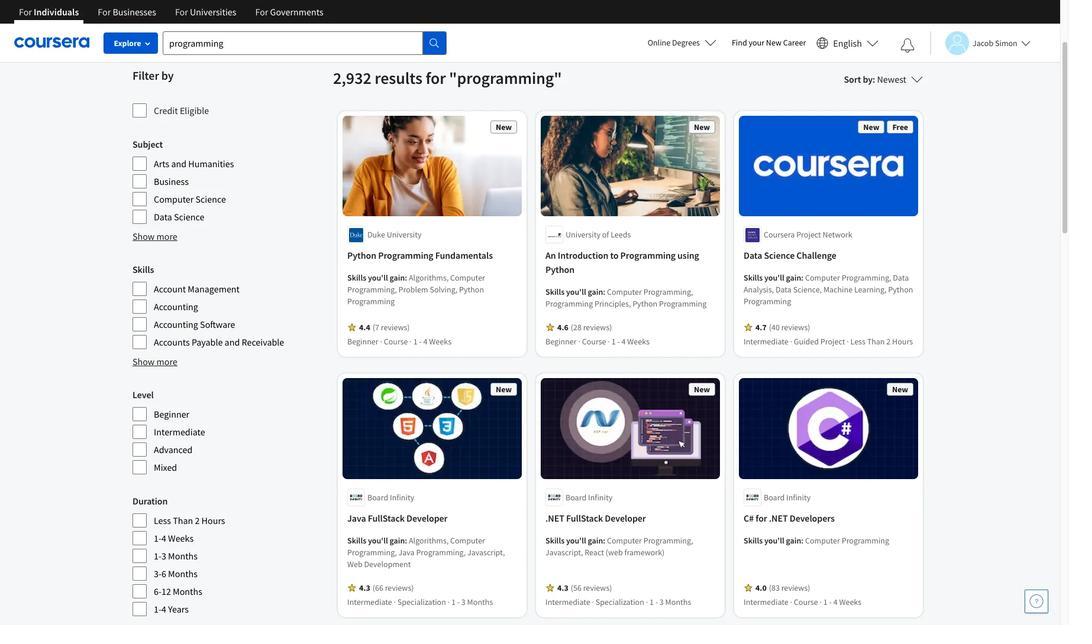 Task type: vqa. For each thing, say whether or not it's contained in the screenshot.


Task type: locate. For each thing, give the bounding box(es) containing it.
1 for from the left
[[19, 6, 32, 18]]

computer up (web
[[607, 536, 642, 547]]

1 vertical spatial than
[[173, 515, 193, 527]]

weeks for python programming fundamentals
[[429, 337, 451, 348]]

than up 1-4 weeks
[[173, 515, 193, 527]]

university up introduction
[[566, 230, 600, 240]]

for left universities
[[175, 6, 188, 18]]

4 for python
[[423, 337, 427, 348]]

3 for .net fullstack developer
[[660, 597, 664, 608]]

1 horizontal spatial 4.3
[[557, 583, 568, 594]]

1 horizontal spatial hours
[[892, 337, 913, 348]]

0 horizontal spatial 4.3
[[359, 583, 370, 594]]

show up level
[[133, 356, 155, 368]]

1 vertical spatial java
[[398, 548, 415, 558]]

infinity for .net
[[588, 493, 612, 503]]

data science challenge link
[[744, 249, 913, 263]]

1 horizontal spatial intermediate · specialization · 1 - 3 months
[[545, 597, 691, 608]]

1 horizontal spatial and
[[225, 337, 240, 348]]

12
[[161, 586, 171, 598]]

an
[[545, 250, 556, 262]]

0 vertical spatial show more
[[133, 231, 177, 243]]

months for 3-6 months
[[168, 569, 198, 580]]

programming inside computer programming, data analysis, data science, machine learning, python programming
[[744, 297, 791, 307]]

java fullstack developer link
[[347, 512, 517, 526]]

0 horizontal spatial developer
[[406, 513, 448, 525]]

reviews) for java
[[385, 583, 414, 594]]

2 show more button from the top
[[133, 355, 177, 369]]

skills you'll gain : up analysis,
[[744, 273, 805, 284]]

skills you'll gain : up (28
[[545, 287, 607, 298]]

1 horizontal spatial .net
[[769, 513, 788, 525]]

and inside the skills "group"
[[225, 337, 240, 348]]

gain for python
[[390, 273, 405, 284]]

1 horizontal spatial than
[[867, 337, 885, 348]]

programming right to
[[620, 250, 676, 262]]

course for introduction
[[582, 337, 606, 348]]

1 beginner · course · 1 - 4 weeks from the left
[[347, 337, 451, 348]]

years
[[168, 604, 189, 616]]

intermediate · specialization · 1 - 3 months
[[347, 597, 493, 608], [545, 597, 691, 608]]

less right guided
[[850, 337, 865, 348]]

programming, up development
[[347, 548, 397, 558]]

2 horizontal spatial beginner
[[545, 337, 577, 348]]

1 vertical spatial science
[[174, 211, 204, 223]]

·
[[380, 337, 382, 348], [410, 337, 412, 348], [578, 337, 580, 348], [608, 337, 610, 348], [790, 337, 792, 348], [847, 337, 849, 348], [394, 597, 396, 608], [448, 597, 450, 608], [592, 597, 594, 608], [646, 597, 648, 608], [790, 597, 792, 608], [820, 597, 822, 608]]

jacob simon button
[[930, 31, 1030, 55]]

1 vertical spatial show
[[133, 356, 155, 368]]

skills inside "group"
[[133, 264, 154, 276]]

0 horizontal spatial beginner
[[154, 409, 189, 421]]

: for python programming fundamentals
[[405, 273, 407, 284]]

3 board from the left
[[764, 493, 785, 503]]

programming down analysis,
[[744, 297, 791, 307]]

introduction
[[558, 250, 608, 262]]

java
[[347, 513, 366, 525], [398, 548, 415, 558]]

by right filter
[[161, 68, 174, 83]]

3 infinity from the left
[[786, 493, 811, 503]]

: up principles,
[[603, 287, 605, 298]]

1 horizontal spatial university
[[566, 230, 600, 240]]

reviews) right (7 on the left of the page
[[381, 323, 410, 333]]

for left individuals
[[19, 6, 32, 18]]

: up react
[[603, 536, 605, 547]]

1 horizontal spatial javascript,
[[545, 548, 583, 558]]

computer down "business"
[[154, 193, 194, 205]]

0 vertical spatial accounting
[[154, 301, 198, 313]]

show down data science
[[133, 231, 155, 243]]

for for universities
[[175, 6, 188, 18]]

more down data science
[[157, 231, 177, 243]]

board infinity up java fullstack developer
[[367, 493, 414, 503]]

0 horizontal spatial fullstack
[[368, 513, 405, 525]]

: up science,
[[801, 273, 804, 284]]

1 show from the top
[[133, 231, 155, 243]]

- for java fullstack developer
[[457, 597, 460, 608]]

less up 1-4 weeks
[[154, 515, 171, 527]]

: down java fullstack developer
[[405, 536, 407, 547]]

2 infinity from the left
[[588, 493, 612, 503]]

2 accounting from the top
[[154, 319, 198, 331]]

4.3 left (56
[[557, 583, 568, 594]]

than down learning, at the right top of page
[[867, 337, 885, 348]]

infinity up java fullstack developer
[[390, 493, 414, 503]]

skills you'll gain : up react
[[545, 536, 607, 547]]

1 intermediate · specialization · 1 - 3 months from the left
[[347, 597, 493, 608]]

2 horizontal spatial infinity
[[786, 493, 811, 503]]

fullstack
[[368, 513, 405, 525], [566, 513, 603, 525]]

1- down 6-
[[154, 604, 161, 616]]

0 horizontal spatial by
[[161, 68, 174, 83]]

1 javascript, from the left
[[467, 548, 505, 558]]

3 inside duration group
[[161, 551, 166, 563]]

0 vertical spatial for
[[426, 67, 446, 89]]

0 horizontal spatial infinity
[[390, 493, 414, 503]]

programming, up (7 on the left of the page
[[347, 285, 397, 295]]

0 horizontal spatial than
[[173, 515, 193, 527]]

skills you'll gain : for data
[[744, 273, 805, 284]]

reviews) up guided
[[781, 323, 810, 333]]

python
[[347, 250, 376, 262], [545, 264, 575, 276], [459, 285, 484, 295], [888, 285, 913, 295], [633, 299, 657, 310]]

algorithms, inside the algorithms, computer programming, java programming, javascript, web development
[[409, 536, 449, 547]]

1 .net from the left
[[545, 513, 564, 525]]

0 horizontal spatial and
[[171, 158, 186, 170]]

1 vertical spatial 2
[[195, 515, 200, 527]]

board for java
[[367, 493, 388, 503]]

board up java fullstack developer
[[367, 493, 388, 503]]

programming down using
[[659, 299, 707, 310]]

english
[[833, 37, 862, 49]]

you'll up analysis,
[[764, 273, 784, 284]]

specialization for java fullstack developer
[[397, 597, 446, 608]]

computer up science,
[[805, 273, 840, 284]]

find
[[732, 37, 747, 48]]

for right 'c#'
[[756, 513, 767, 525]]

board infinity up .net fullstack developer
[[566, 493, 612, 503]]

-
[[419, 337, 422, 348], [617, 337, 620, 348], [457, 597, 460, 608], [655, 597, 658, 608], [829, 597, 832, 608]]

developer inside .net fullstack developer link
[[605, 513, 646, 525]]

gain down c# for .net developers
[[786, 536, 801, 547]]

intermediate for c#
[[744, 597, 789, 608]]

2 intermediate · specialization · 1 - 3 months from the left
[[545, 597, 691, 608]]

science down coursera
[[764, 250, 795, 262]]

1 horizontal spatial fullstack
[[566, 513, 603, 525]]

python down an
[[545, 264, 575, 276]]

1 1- from the top
[[154, 533, 161, 545]]

and inside subject group
[[171, 158, 186, 170]]

show more down data science
[[133, 231, 177, 243]]

intermediate for .net
[[545, 597, 590, 608]]

by right "sort"
[[863, 73, 873, 85]]

skills for .net fullstack developer
[[545, 536, 565, 547]]

programming down duke university
[[378, 250, 433, 262]]

skills for java fullstack developer
[[347, 536, 366, 547]]

businesses
[[113, 6, 156, 18]]

find your new career
[[732, 37, 806, 48]]

you'll up development
[[368, 536, 388, 547]]

0 horizontal spatial 3
[[161, 551, 166, 563]]

- for an introduction to programming using python
[[617, 337, 620, 348]]

for for governments
[[255, 6, 268, 18]]

1 horizontal spatial 2
[[886, 337, 891, 348]]

intermediate · course · 1 - 4 weeks
[[744, 597, 861, 608]]

intermediate down 4.0
[[744, 597, 789, 608]]

find your new career link
[[726, 35, 812, 50]]

months for 1-3 months
[[168, 551, 198, 563]]

gain for java
[[390, 536, 405, 547]]

infinity
[[390, 493, 414, 503], [588, 493, 612, 503], [786, 493, 811, 503]]

for
[[426, 67, 446, 89], [756, 513, 767, 525]]

course
[[384, 337, 408, 348], [582, 337, 606, 348], [794, 597, 818, 608]]

for governments
[[255, 6, 323, 18]]

beginner inside level group
[[154, 409, 189, 421]]

coursera
[[764, 230, 795, 240]]

algorithms, inside 'algorithms, computer programming, problem solving, python programming'
[[409, 273, 449, 284]]

1 vertical spatial algorithms,
[[409, 536, 449, 547]]

(7
[[373, 323, 379, 333]]

2 board infinity from the left
[[566, 493, 612, 503]]

4 for from the left
[[255, 6, 268, 18]]

skills you'll gain :
[[347, 273, 409, 284], [744, 273, 805, 284], [545, 287, 607, 298], [347, 536, 409, 547], [545, 536, 607, 547]]

1 vertical spatial show more button
[[133, 355, 177, 369]]

1 more from the top
[[157, 231, 177, 243]]

1 vertical spatial more
[[157, 356, 177, 368]]

1 horizontal spatial beginner · course · 1 - 4 weeks
[[545, 337, 650, 348]]

0 horizontal spatial board infinity
[[367, 493, 414, 503]]

1 horizontal spatial by
[[863, 73, 873, 85]]

algorithms, computer programming, java programming, javascript, web development
[[347, 536, 505, 570]]

filter by
[[133, 68, 174, 83]]

2 board from the left
[[566, 493, 586, 503]]

less than 2 hours
[[154, 515, 225, 527]]

0 vertical spatial science
[[196, 193, 226, 205]]

infinity up c# for .net developers
[[786, 493, 811, 503]]

intermediate · specialization · 1 - 3 months for java fullstack developer
[[347, 597, 493, 608]]

new for java fullstack developer
[[496, 385, 512, 395]]

computer up principles,
[[607, 287, 642, 298]]

1 horizontal spatial beginner
[[347, 337, 378, 348]]

data
[[154, 211, 172, 223], [744, 250, 762, 262], [893, 273, 909, 284], [776, 285, 792, 295]]

2 horizontal spatial course
[[794, 597, 818, 608]]

2 more from the top
[[157, 356, 177, 368]]

reviews) right (28
[[583, 323, 612, 333]]

1 vertical spatial for
[[756, 513, 767, 525]]

beginner down 4.6
[[545, 337, 577, 348]]

0 horizontal spatial course
[[384, 337, 408, 348]]

0 vertical spatial more
[[157, 231, 177, 243]]

developer inside the java fullstack developer link
[[406, 513, 448, 525]]

career
[[783, 37, 806, 48]]

1- up 3-
[[154, 551, 161, 563]]

beginner up advanced
[[154, 409, 189, 421]]

0 horizontal spatial javascript,
[[467, 548, 505, 558]]

0 horizontal spatial 2
[[195, 515, 200, 527]]

java inside the algorithms, computer programming, java programming, javascript, web development
[[398, 548, 415, 558]]

python down duke
[[347, 250, 376, 262]]

1 horizontal spatial board infinity
[[566, 493, 612, 503]]

0 vertical spatial show more button
[[133, 230, 177, 244]]

1 horizontal spatial 3
[[461, 597, 466, 608]]

1 horizontal spatial developer
[[605, 513, 646, 525]]

duration group
[[133, 495, 326, 618]]

0 horizontal spatial hours
[[201, 515, 225, 527]]

None search field
[[163, 31, 447, 55]]

4.0
[[755, 583, 767, 594]]

you'll for .net
[[566, 536, 586, 547]]

you'll for python
[[368, 273, 388, 284]]

intermediate · specialization · 1 - 3 months down the 4.3 (66 reviews)
[[347, 597, 493, 608]]

to
[[610, 250, 619, 262]]

0 vertical spatial hours
[[892, 337, 913, 348]]

0 vertical spatial less
[[850, 337, 865, 348]]

2 horizontal spatial board infinity
[[764, 493, 811, 503]]

python inside 'algorithms, computer programming, problem solving, python programming'
[[459, 285, 484, 295]]

more down accounts on the bottom of page
[[157, 356, 177, 368]]

1 horizontal spatial java
[[398, 548, 415, 558]]

4 for an
[[622, 337, 626, 348]]

gain down java fullstack developer
[[390, 536, 405, 547]]

programming, inside computer programming, javascript, react (web framework)
[[644, 536, 693, 547]]

learning,
[[854, 285, 887, 295]]

1 vertical spatial and
[[225, 337, 240, 348]]

beginner for python programming fundamentals
[[347, 337, 378, 348]]

1-
[[154, 533, 161, 545], [154, 551, 161, 563], [154, 604, 161, 616]]

show more down accounts on the bottom of page
[[133, 356, 177, 368]]

gain
[[390, 273, 405, 284], [786, 273, 801, 284], [588, 287, 603, 298], [390, 536, 405, 547], [588, 536, 603, 547], [786, 536, 801, 547]]

new for data science challenge
[[863, 122, 879, 133]]

.net fullstack developer
[[545, 513, 646, 525]]

c# for .net developers
[[744, 513, 835, 525]]

1 horizontal spatial course
[[582, 337, 606, 348]]

skills you'll gain : for java
[[347, 536, 409, 547]]

course down "4.6 (28 reviews)"
[[582, 337, 606, 348]]

gain up react
[[588, 536, 603, 547]]

board infinity for .net
[[566, 493, 612, 503]]

0 vertical spatial and
[[171, 158, 186, 170]]

.net fullstack developer link
[[545, 512, 715, 526]]

1 4.3 from the left
[[359, 583, 370, 594]]

0 horizontal spatial less
[[154, 515, 171, 527]]

board up .net fullstack developer
[[566, 493, 586, 503]]

3 1- from the top
[[154, 604, 161, 616]]

1 vertical spatial show more
[[133, 356, 177, 368]]

explore
[[114, 38, 141, 49]]

help center image
[[1029, 595, 1044, 609]]

online
[[648, 37, 670, 48]]

project right guided
[[820, 337, 845, 348]]

4.4
[[359, 323, 370, 333]]

4 for c#
[[833, 597, 838, 608]]

1 vertical spatial 1-
[[154, 551, 161, 563]]

months for 6-12 months
[[173, 586, 202, 598]]

1 fullstack from the left
[[368, 513, 405, 525]]

reviews) right (56
[[583, 583, 612, 594]]

new for an introduction to programming using python
[[694, 122, 710, 133]]

fullstack inside the java fullstack developer link
[[368, 513, 405, 525]]

1 vertical spatial less
[[154, 515, 171, 527]]

online degrees button
[[638, 30, 726, 56]]

skills down .net fullstack developer
[[545, 536, 565, 547]]

gain up principles,
[[588, 287, 603, 298]]

1 horizontal spatial board
[[566, 493, 586, 503]]

python right principles,
[[633, 299, 657, 310]]

0 horizontal spatial university
[[387, 230, 422, 240]]

1 board from the left
[[367, 493, 388, 503]]

developer
[[406, 513, 448, 525], [605, 513, 646, 525]]

science down computer science
[[174, 211, 204, 223]]

intermediate up advanced
[[154, 427, 205, 438]]

: for java fullstack developer
[[405, 536, 407, 547]]

you'll for data
[[764, 273, 784, 284]]

beginner · course · 1 - 4 weeks for introduction
[[545, 337, 650, 348]]

skills up 4.4
[[347, 273, 366, 284]]

new for .net fullstack developer
[[694, 385, 710, 395]]

1 accounting from the top
[[154, 301, 198, 313]]

1 show more from the top
[[133, 231, 177, 243]]

reviews) for .net
[[583, 583, 612, 594]]

board infinity up c# for .net developers
[[764, 493, 811, 503]]

1 developer from the left
[[406, 513, 448, 525]]

skills you'll gain : up development
[[347, 536, 409, 547]]

and
[[171, 158, 186, 170], [225, 337, 240, 348]]

hours
[[892, 337, 913, 348], [201, 515, 225, 527]]

by
[[161, 68, 174, 83], [863, 73, 873, 85]]

for right results at left
[[426, 67, 446, 89]]

fullstack up react
[[566, 513, 603, 525]]

weeks for an introduction to programming using python
[[627, 337, 650, 348]]

1 horizontal spatial for
[[756, 513, 767, 525]]

1 specialization from the left
[[397, 597, 446, 608]]

2 for from the left
[[98, 6, 111, 18]]

2 1- from the top
[[154, 551, 161, 563]]

simon
[[995, 38, 1017, 48]]

computer
[[154, 193, 194, 205], [450, 273, 485, 284], [805, 273, 840, 284], [607, 287, 642, 298], [450, 536, 485, 547], [607, 536, 642, 547], [805, 536, 840, 547]]

:
[[873, 73, 875, 85], [405, 273, 407, 284], [801, 273, 804, 284], [603, 287, 605, 298], [405, 536, 407, 547], [603, 536, 605, 547], [801, 536, 804, 547]]

duration
[[133, 496, 168, 508]]

3 board infinity from the left
[[764, 493, 811, 503]]

for
[[19, 6, 32, 18], [98, 6, 111, 18], [175, 6, 188, 18], [255, 6, 268, 18]]

(56
[[571, 583, 581, 594]]

reviews) up 'intermediate · course · 1 - 4 weeks'
[[781, 583, 810, 594]]

2 vertical spatial science
[[764, 250, 795, 262]]

university
[[387, 230, 422, 240], [566, 230, 600, 240]]

for left businesses
[[98, 6, 111, 18]]

2 show from the top
[[133, 356, 155, 368]]

1 vertical spatial accounting
[[154, 319, 198, 331]]

developers
[[790, 513, 835, 525]]

intermediate down 4.7
[[744, 337, 789, 348]]

1
[[413, 337, 417, 348], [612, 337, 616, 348], [451, 597, 455, 608], [650, 597, 654, 608], [823, 597, 828, 608]]

show
[[133, 231, 155, 243], [133, 356, 155, 368]]

reviews) for an
[[583, 323, 612, 333]]

1 board infinity from the left
[[367, 493, 414, 503]]

reviews)
[[381, 323, 410, 333], [583, 323, 612, 333], [781, 323, 810, 333], [385, 583, 414, 594], [583, 583, 612, 594], [781, 583, 810, 594]]

fullstack inside .net fullstack developer link
[[566, 513, 603, 525]]

2 developer from the left
[[605, 513, 646, 525]]

accounting for accounting
[[154, 301, 198, 313]]

: down developers
[[801, 536, 804, 547]]

1 show more button from the top
[[133, 230, 177, 244]]

2 4.3 from the left
[[557, 583, 568, 594]]

show more for data science
[[133, 231, 177, 243]]

0 vertical spatial show
[[133, 231, 155, 243]]

show more
[[133, 231, 177, 243], [133, 356, 177, 368]]

0 horizontal spatial intermediate · specialization · 1 - 3 months
[[347, 597, 493, 608]]

using
[[677, 250, 699, 262]]

beginner down 4.4
[[347, 337, 378, 348]]

you'll for java
[[368, 536, 388, 547]]

2 beginner · course · 1 - 4 weeks from the left
[[545, 337, 650, 348]]

1 vertical spatial hours
[[201, 515, 225, 527]]

infinity up .net fullstack developer
[[588, 493, 612, 503]]

programming up 4.6
[[545, 299, 593, 310]]

programming, inside computer programming, programming principles, python programming
[[644, 287, 693, 298]]

skills you'll gain : for .net
[[545, 536, 607, 547]]

accounting up accounts on the bottom of page
[[154, 319, 198, 331]]

and down software
[[225, 337, 240, 348]]

computer down the java fullstack developer link on the left bottom of page
[[450, 536, 485, 547]]

course down '4.0 (83 reviews)' at right
[[794, 597, 818, 608]]

fullstack up development
[[368, 513, 405, 525]]

0 vertical spatial java
[[347, 513, 366, 525]]

science for data science
[[174, 211, 204, 223]]

show more button down data science
[[133, 230, 177, 244]]

java up web
[[347, 513, 366, 525]]

course for programming
[[384, 337, 408, 348]]

1 horizontal spatial specialization
[[596, 597, 644, 608]]

you'll up (28
[[566, 287, 586, 298]]

coursera project network
[[764, 230, 852, 240]]

developer up computer programming, javascript, react (web framework)
[[605, 513, 646, 525]]

(web
[[606, 548, 623, 558]]

2 specialization from the left
[[596, 597, 644, 608]]

skills you'll gain : up problem
[[347, 273, 409, 284]]

2 show more from the top
[[133, 356, 177, 368]]

2 javascript, from the left
[[545, 548, 583, 558]]

computer down fundamentals
[[450, 273, 485, 284]]

3
[[161, 551, 166, 563], [461, 597, 466, 608], [660, 597, 664, 608]]

1 algorithms, from the top
[[409, 273, 449, 284]]

1 horizontal spatial infinity
[[588, 493, 612, 503]]

project up challenge
[[796, 230, 821, 240]]

2 horizontal spatial 3
[[660, 597, 664, 608]]

4.6 (28 reviews)
[[557, 323, 612, 333]]

beginner · course · 1 - 4 weeks down 4.4 (7 reviews)
[[347, 337, 451, 348]]

for for individuals
[[19, 6, 32, 18]]

1- for 1-4 weeks
[[154, 533, 161, 545]]

skills up account
[[133, 264, 154, 276]]

python inside computer programming, programming principles, python programming
[[633, 299, 657, 310]]

4.3 left (66 at the left of the page
[[359, 583, 370, 594]]

algorithms,
[[409, 273, 449, 284], [409, 536, 449, 547]]

2 horizontal spatial board
[[764, 493, 785, 503]]

3 for from the left
[[175, 6, 188, 18]]

intermediate · specialization · 1 - 3 months down 4.3 (56 reviews)
[[545, 597, 691, 608]]

board infinity for c#
[[764, 493, 811, 503]]

show more button
[[133, 230, 177, 244], [133, 355, 177, 369]]

0 vertical spatial 1-
[[154, 533, 161, 545]]

0 vertical spatial algorithms,
[[409, 273, 449, 284]]

banner navigation
[[9, 0, 333, 33]]

course down 4.4 (7 reviews)
[[384, 337, 408, 348]]

principles,
[[595, 299, 631, 310]]

What do you want to learn? text field
[[163, 31, 423, 55]]

sort by : newest
[[844, 73, 906, 85]]

1 infinity from the left
[[390, 493, 414, 503]]

2 vertical spatial 1-
[[154, 604, 161, 616]]

skills up web
[[347, 536, 366, 547]]

algorithms, for developer
[[409, 536, 449, 547]]

1 horizontal spatial less
[[850, 337, 865, 348]]

than
[[867, 337, 885, 348], [173, 515, 193, 527]]

mixed
[[154, 462, 177, 474]]

0 horizontal spatial .net
[[545, 513, 564, 525]]

fullstack for .net
[[566, 513, 603, 525]]

0 horizontal spatial beginner · course · 1 - 4 weeks
[[347, 337, 451, 348]]

1-4 weeks
[[154, 533, 194, 545]]

python inside an introduction to programming using python
[[545, 264, 575, 276]]

6
[[161, 569, 166, 580]]

by for filter
[[161, 68, 174, 83]]

2 algorithms, from the top
[[409, 536, 449, 547]]

2 fullstack from the left
[[566, 513, 603, 525]]

0 horizontal spatial board
[[367, 493, 388, 503]]

skills up 4.6
[[545, 287, 565, 298]]

python inside 'link'
[[347, 250, 376, 262]]

intermediate down (56
[[545, 597, 590, 608]]

0 horizontal spatial specialization
[[397, 597, 446, 608]]

specialization
[[397, 597, 446, 608], [596, 597, 644, 608]]

universities
[[190, 6, 236, 18]]



Task type: describe. For each thing, give the bounding box(es) containing it.
skills you'll gain : computer programming
[[744, 536, 889, 547]]

0 horizontal spatial java
[[347, 513, 366, 525]]

: for an introduction to programming using python
[[603, 287, 605, 298]]

data science
[[154, 211, 204, 223]]

2 .net from the left
[[769, 513, 788, 525]]

arts
[[154, 158, 169, 170]]

c# for .net developers link
[[744, 512, 913, 526]]

weeks for c# for .net developers
[[839, 597, 861, 608]]

programming inside 'algorithms, computer programming, problem solving, python programming'
[[347, 297, 395, 307]]

show for accounts
[[133, 356, 155, 368]]

subject group
[[133, 137, 326, 225]]

3-
[[154, 569, 161, 580]]

skills you'll gain : for python
[[347, 273, 409, 284]]

programming down c# for .net developers link in the right of the page
[[842, 536, 889, 547]]

infinity for java
[[390, 493, 414, 503]]

computer inside computer programming, javascript, react (web framework)
[[607, 536, 642, 547]]

by for sort
[[863, 73, 873, 85]]

specialization for .net fullstack developer
[[596, 597, 644, 608]]

java fullstack developer
[[347, 513, 448, 525]]

javascript, inside the algorithms, computer programming, java programming, javascript, web development
[[467, 548, 505, 558]]

arts and humanities
[[154, 158, 234, 170]]

computer programming, javascript, react (web framework)
[[545, 536, 693, 558]]

accounts payable and receivable
[[154, 337, 284, 348]]

for universities
[[175, 6, 236, 18]]

solving,
[[430, 285, 457, 295]]

framework)
[[624, 548, 665, 558]]

1- for 1-4 years
[[154, 604, 161, 616]]

0 horizontal spatial for
[[426, 67, 446, 89]]

3 for java fullstack developer
[[461, 597, 466, 608]]

- for c# for .net developers
[[829, 597, 832, 608]]

intermediate inside level group
[[154, 427, 205, 438]]

sort
[[844, 73, 861, 85]]

1 for python programming fundamentals
[[413, 337, 417, 348]]

filter
[[133, 68, 159, 83]]

4.3 for java
[[359, 583, 370, 594]]

show more button for data
[[133, 230, 177, 244]]

skills for python programming fundamentals
[[347, 273, 366, 284]]

4.3 (56 reviews)
[[557, 583, 612, 594]]

accounting for accounting software
[[154, 319, 198, 331]]

duke university
[[367, 230, 422, 240]]

computer inside the algorithms, computer programming, java programming, javascript, web development
[[450, 536, 485, 547]]

- for python programming fundamentals
[[419, 337, 422, 348]]

intermediate · guided project · less than 2 hours
[[744, 337, 913, 348]]

than inside duration group
[[173, 515, 193, 527]]

software
[[200, 319, 235, 331]]

1- for 1-3 months
[[154, 551, 161, 563]]

less inside duration group
[[154, 515, 171, 527]]

show notifications image
[[900, 38, 915, 53]]

results
[[375, 67, 422, 89]]

free
[[892, 122, 908, 133]]

4.7 (40 reviews)
[[755, 323, 810, 333]]

humanities
[[188, 158, 234, 170]]

skills you'll gain : for an
[[545, 287, 607, 298]]

show more for accounts payable and receivable
[[133, 356, 177, 368]]

4.3 (66 reviews)
[[359, 583, 414, 594]]

computer inside 'algorithms, computer programming, problem solving, python programming'
[[450, 273, 485, 284]]

1 for .net fullstack developer
[[650, 597, 654, 608]]

explore button
[[104, 33, 158, 54]]

beginner · course · 1 - 4 weeks for programming
[[347, 337, 451, 348]]

0 vertical spatial project
[[796, 230, 821, 240]]

for for businesses
[[98, 6, 111, 18]]

computer programming, data analysis, data science, machine learning, python programming
[[744, 273, 913, 307]]

coursera image
[[14, 33, 89, 52]]

you'll down c# for .net developers
[[764, 536, 784, 547]]

account
[[154, 283, 186, 295]]

gain for data
[[786, 273, 801, 284]]

new for c# for .net developers
[[892, 385, 908, 395]]

reviews) for data
[[781, 323, 810, 333]]

duke
[[367, 230, 385, 240]]

new for python programming fundamentals
[[496, 122, 512, 133]]

reviews) for python
[[381, 323, 410, 333]]

4.3 for .net
[[557, 583, 568, 594]]

6-12 months
[[154, 586, 202, 598]]

programming, inside 'algorithms, computer programming, problem solving, python programming'
[[347, 285, 397, 295]]

4.4 (7 reviews)
[[359, 323, 410, 333]]

computer inside computer programming, data analysis, data science, machine learning, python programming
[[805, 273, 840, 284]]

challenge
[[796, 250, 836, 262]]

1-4 years
[[154, 604, 189, 616]]

python programming fundamentals link
[[347, 249, 517, 263]]

algorithms, for fundamentals
[[409, 273, 449, 284]]

skills for data science challenge
[[744, 273, 763, 284]]

intermediate for java
[[347, 597, 392, 608]]

science,
[[793, 285, 822, 295]]

eligible
[[180, 105, 209, 117]]

newest
[[877, 73, 906, 85]]

payable
[[192, 337, 223, 348]]

level
[[133, 389, 154, 401]]

course for for
[[794, 597, 818, 608]]

beginner for an introduction to programming using python
[[545, 337, 577, 348]]

board for c#
[[764, 493, 785, 503]]

for individuals
[[19, 6, 79, 18]]

1 for c# for .net developers
[[823, 597, 828, 608]]

show more button for accounts
[[133, 355, 177, 369]]

individuals
[[34, 6, 79, 18]]

1 for java fullstack developer
[[451, 597, 455, 608]]

of
[[602, 230, 609, 240]]

show for data
[[133, 231, 155, 243]]

2 university from the left
[[566, 230, 600, 240]]

developer for java fullstack developer
[[406, 513, 448, 525]]

intermediate for data
[[744, 337, 789, 348]]

data science challenge
[[744, 250, 836, 262]]

2,932
[[333, 67, 371, 89]]

account management
[[154, 283, 240, 295]]

more for data
[[157, 231, 177, 243]]

programming, down the java fullstack developer link on the left bottom of page
[[416, 548, 466, 558]]

0 vertical spatial 2
[[886, 337, 891, 348]]

online degrees
[[648, 37, 700, 48]]

analysis,
[[744, 285, 774, 295]]

2 inside duration group
[[195, 515, 200, 527]]

1 university from the left
[[387, 230, 422, 240]]

developer for .net fullstack developer
[[605, 513, 646, 525]]

business
[[154, 176, 189, 188]]

programming inside 'link'
[[378, 250, 433, 262]]

: for data science challenge
[[801, 273, 804, 284]]

english button
[[812, 24, 883, 62]]

1 vertical spatial project
[[820, 337, 845, 348]]

guided
[[794, 337, 819, 348]]

subject
[[133, 138, 163, 150]]

credit eligible
[[154, 105, 209, 117]]

web
[[347, 560, 362, 570]]

0 vertical spatial than
[[867, 337, 885, 348]]

python inside computer programming, data analysis, data science, machine learning, python programming
[[888, 285, 913, 295]]

skills for an introduction to programming using python
[[545, 287, 565, 298]]

programming, inside computer programming, data analysis, data science, machine learning, python programming
[[842, 273, 891, 284]]

javascript, inside computer programming, javascript, react (web framework)
[[545, 548, 583, 558]]

(28
[[571, 323, 581, 333]]

weeks inside duration group
[[168, 533, 194, 545]]

you'll for an
[[566, 287, 586, 298]]

new inside the find your new career link
[[766, 37, 782, 48]]

gain for an
[[588, 287, 603, 298]]

programming inside an introduction to programming using python
[[620, 250, 676, 262]]

(83
[[769, 583, 780, 594]]

algorithms, computer programming, problem solving, python programming
[[347, 273, 485, 307]]

board for .net
[[566, 493, 586, 503]]

4.0 (83 reviews)
[[755, 583, 810, 594]]

for businesses
[[98, 6, 156, 18]]

an introduction to programming using python link
[[545, 249, 715, 277]]

reviews) for c#
[[781, 583, 810, 594]]

2,932 results for "programming"
[[333, 67, 562, 89]]

university of leeds
[[566, 230, 631, 240]]

1-3 months
[[154, 551, 198, 563]]

accounts
[[154, 337, 190, 348]]

skills group
[[133, 263, 326, 350]]

computer inside computer programming, programming principles, python programming
[[607, 287, 642, 298]]

your
[[749, 37, 764, 48]]

react
[[585, 548, 604, 558]]

credit
[[154, 105, 178, 117]]

an introduction to programming using python
[[545, 250, 699, 276]]

level group
[[133, 388, 326, 476]]

skills down 'c#'
[[744, 536, 763, 547]]

accounting software
[[154, 319, 235, 331]]

fullstack for java
[[368, 513, 405, 525]]

- for .net fullstack developer
[[655, 597, 658, 608]]

receivable
[[242, 337, 284, 348]]

(40
[[769, 323, 780, 333]]

hours inside duration group
[[201, 515, 225, 527]]

3-6 months
[[154, 569, 198, 580]]

board infinity for java
[[367, 493, 414, 503]]

computer inside subject group
[[154, 193, 194, 205]]

infinity for c#
[[786, 493, 811, 503]]

: for .net fullstack developer
[[603, 536, 605, 547]]

intermediate · specialization · 1 - 3 months for .net fullstack developer
[[545, 597, 691, 608]]

science for data science challenge
[[764, 250, 795, 262]]

more for accounts
[[157, 356, 177, 368]]

degrees
[[672, 37, 700, 48]]

computer down c# for .net developers link in the right of the page
[[805, 536, 840, 547]]

network
[[823, 230, 852, 240]]

data inside subject group
[[154, 211, 172, 223]]

science for computer science
[[196, 193, 226, 205]]

gain for .net
[[588, 536, 603, 547]]

: left newest
[[873, 73, 875, 85]]

"programming"
[[449, 67, 562, 89]]

6-
[[154, 586, 161, 598]]

4.6
[[557, 323, 568, 333]]

1 for an introduction to programming using python
[[612, 337, 616, 348]]

problem
[[398, 285, 428, 295]]



